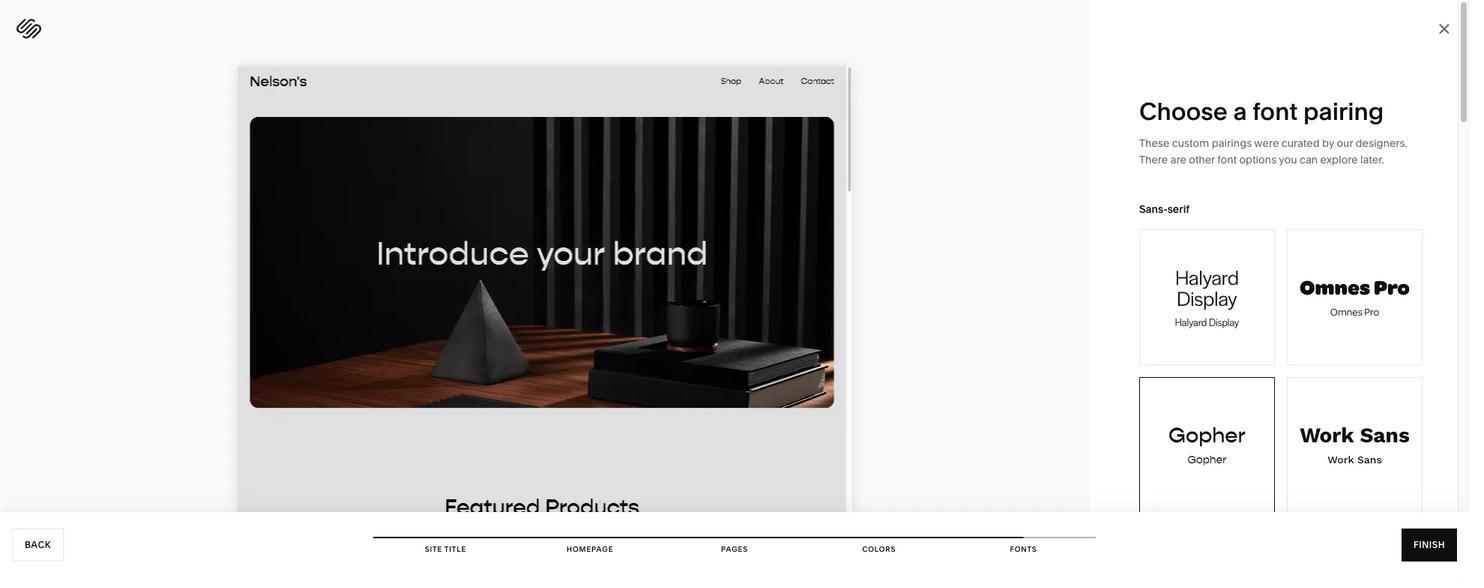 Task type: describe. For each thing, give the bounding box(es) containing it.
designers.
[[1356, 137, 1408, 150]]

choose a font pairing
[[1140, 96, 1384, 126]]

these
[[1140, 137, 1170, 150]]

pairings
[[1212, 137, 1252, 150]]

0 vertical spatial pro
[[1374, 273, 1410, 301]]

options
[[1240, 153, 1277, 166]]

explore
[[1321, 153, 1358, 166]]

homepage
[[567, 544, 613, 553]]

0 vertical spatial halyard
[[1176, 262, 1239, 291]]

these custom pairings were curated by our designers. there are other font options you can explore later.
[[1140, 137, 1408, 166]]

0 vertical spatial font
[[1253, 96, 1298, 126]]

work sans work sans
[[1300, 422, 1410, 466]]

font inside these custom pairings were curated by our designers. there are other font options you can explore later.
[[1218, 153, 1237, 166]]

other
[[1189, 153, 1215, 166]]

1 vertical spatial work
[[1328, 453, 1354, 466]]

were
[[1254, 137, 1279, 150]]

sans-serif
[[1140, 203, 1190, 216]]

back button
[[12, 529, 64, 562]]

serif
[[1168, 203, 1190, 216]]

gopher inside the gopher gopher
[[1188, 453, 1227, 466]]

back
[[25, 539, 51, 550]]

title
[[444, 544, 466, 553]]

1 vertical spatial halyard
[[1175, 315, 1207, 329]]

colors
[[862, 544, 896, 553]]

0 vertical spatial sans
[[1360, 422, 1410, 447]]

choose
[[1140, 96, 1228, 126]]

1 vertical spatial omnes
[[1331, 304, 1363, 319]]

1 vertical spatial display
[[1209, 315, 1239, 329]]

finish button
[[1402, 529, 1457, 562]]

0 vertical spatial work
[[1300, 422, 1354, 447]]

0 vertical spatial display
[[1177, 283, 1238, 312]]

you
[[1279, 153, 1297, 166]]



Task type: locate. For each thing, give the bounding box(es) containing it.
1 vertical spatial font
[[1218, 153, 1237, 166]]

halyard display halyard display
[[1175, 262, 1239, 329]]

site title
[[425, 544, 466, 553]]

there
[[1140, 153, 1168, 166]]

pages
[[721, 544, 748, 553]]

gopher gopher
[[1169, 422, 1246, 466]]

our
[[1337, 137, 1353, 150]]

work
[[1300, 422, 1354, 447], [1328, 453, 1354, 466]]

gopher
[[1169, 422, 1246, 448], [1188, 453, 1227, 466]]

None checkbox
[[1288, 230, 1422, 364], [1140, 378, 1274, 512], [1288, 378, 1422, 512], [1288, 230, 1422, 364], [1140, 378, 1274, 512], [1288, 378, 1422, 512]]

1 vertical spatial pro
[[1365, 304, 1380, 319]]

are
[[1171, 153, 1187, 166]]

omnes
[[1300, 273, 1371, 301], [1331, 304, 1363, 319]]

can
[[1300, 153, 1318, 166]]

later.
[[1361, 153, 1384, 166]]

0 vertical spatial gopher
[[1169, 422, 1246, 448]]

none checkbox containing halyard display
[[1140, 230, 1274, 364]]

1 vertical spatial sans
[[1358, 453, 1382, 466]]

pairing
[[1304, 96, 1384, 126]]

1 horizontal spatial font
[[1253, 96, 1298, 126]]

fonts
[[1010, 544, 1037, 553]]

font up were
[[1253, 96, 1298, 126]]

font down pairings
[[1218, 153, 1237, 166]]

by
[[1322, 137, 1334, 150]]

sans
[[1360, 422, 1410, 447], [1358, 453, 1382, 466]]

display
[[1177, 283, 1238, 312], [1209, 315, 1239, 329]]

1 vertical spatial gopher
[[1188, 453, 1227, 466]]

None checkbox
[[1140, 230, 1274, 364]]

sans-
[[1140, 203, 1168, 216]]

halyard
[[1176, 262, 1239, 291], [1175, 315, 1207, 329]]

pro
[[1374, 273, 1410, 301], [1365, 304, 1380, 319]]

0 vertical spatial omnes
[[1300, 273, 1371, 301]]

font
[[1253, 96, 1298, 126], [1218, 153, 1237, 166]]

a
[[1234, 96, 1247, 126]]

curated
[[1282, 137, 1320, 150]]

finish
[[1414, 539, 1445, 550]]

0 horizontal spatial font
[[1218, 153, 1237, 166]]

site
[[425, 544, 442, 553]]

omnes pro omnes pro
[[1300, 273, 1410, 319]]

custom
[[1172, 137, 1209, 150]]



Task type: vqa. For each thing, say whether or not it's contained in the screenshot.
up
no



